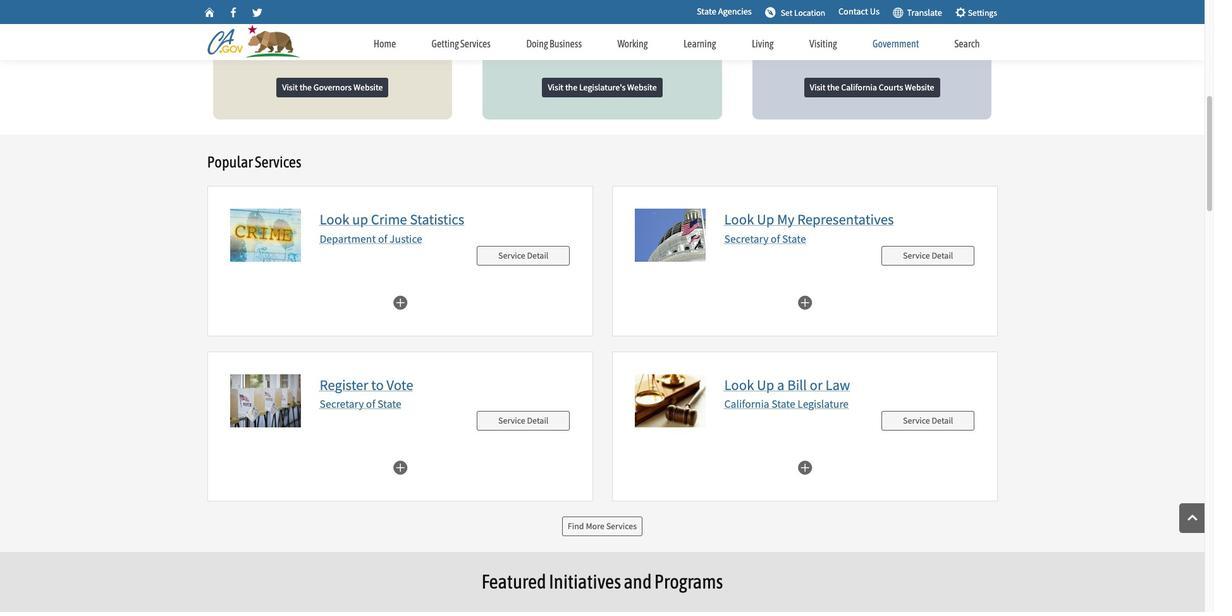 Task type: describe. For each thing, give the bounding box(es) containing it.
the left governors
[[300, 82, 312, 93]]

california inside the judicial branch includes the california supreme court and all the lower courts in the state, and it          interprets and applies laws at state and local levels.
[[918, 0, 963, 4]]

set location button
[[761, 1, 830, 23]]

includes inside the california government's executive branch is overseen by the office of the governor and includes elected          officials and administrators.
[[294, 23, 333, 37]]

government
[[873, 38, 919, 49]]

and up visiting
[[813, 23, 831, 37]]

up
[[352, 210, 368, 229]]

has
[[618, 0, 635, 4]]

and left 'all'
[[841, 7, 859, 21]]

detail inside look up crime statistics department of justice service detail
[[527, 250, 549, 261]]

doing business link
[[509, 25, 600, 57]]

includes inside the judicial branch includes the california supreme court and all the lower courts in the state, and it          interprets and applies laws at state and local levels.
[[859, 0, 898, 4]]

the for the california government's executive branch is overseen by the office of the governor and includes elected          officials and administrators.
[[228, 0, 246, 4]]

by
[[317, 7, 328, 21]]

and right assembly
[[588, 7, 606, 21]]

local
[[824, 40, 847, 54]]

visit the california courts website
[[810, 82, 935, 93]]

governor
[[228, 23, 271, 37]]

up for my
[[757, 210, 775, 229]]

and right officials
[[410, 23, 428, 37]]

banner containing state agencies
[[0, 0, 1205, 60]]

and down "senate." at the right top
[[636, 23, 654, 37]]

open and close toggle to expand or shrink services card for look up a bill or law service image
[[798, 459, 813, 475]]

location
[[795, 7, 826, 18]]

in
[[952, 7, 960, 21]]

crime
[[371, 210, 407, 229]]

to
[[371, 376, 384, 394]]

laws inside the california legislature has two branches, the state assembly and the senate. the legislature vote on state          laws and draft legislation.
[[613, 23, 634, 37]]

open and close toggle to expand or shrink services card for register to vote service image
[[393, 459, 408, 475]]

senate.
[[626, 7, 661, 21]]

the right by
[[331, 7, 346, 21]]

learning link
[[666, 25, 734, 57]]

working
[[618, 38, 648, 49]]

branch inside the california government's executive branch is overseen by the office of the governor and includes elected          officials and administrators.
[[228, 7, 261, 21]]

overseen
[[273, 7, 315, 21]]

elected
[[335, 23, 369, 37]]

the for the judicial branch includes the california supreme court and all the lower courts in the state, and it          interprets and applies laws at state and local levels.
[[768, 0, 786, 4]]

levels.
[[849, 40, 878, 54]]

services for getting        services
[[461, 38, 491, 49]]

secretary of state link for to
[[320, 397, 402, 411]]

gear image
[[956, 6, 967, 18]]

the for the california legislature has two branches, the state assembly and the senate. the legislature vote on state          laws and draft legislation.
[[498, 0, 516, 4]]

the california legislature has two branches, the state assembly and the senate. the legislature vote on state          laws and draft legislation.
[[498, 0, 702, 54]]

0 vertical spatial legislature
[[565, 0, 616, 4]]

find
[[568, 521, 584, 532]]

my
[[778, 210, 795, 229]]

lower
[[892, 7, 918, 21]]

all
[[861, 7, 872, 21]]

state inside the judicial branch includes the california supreme court and all the lower courts in the state, and it          interprets and applies laws at state and local levels.
[[779, 40, 802, 54]]

look up crime statistics department of justice service detail
[[320, 210, 549, 261]]

state inside register to vote secretary of state service detail
[[378, 397, 402, 411]]

getting        services
[[432, 38, 491, 49]]

doing business
[[526, 38, 582, 49]]

working link
[[600, 25, 666, 57]]

settings button
[[951, 1, 1002, 23]]

court
[[812, 7, 838, 21]]

statistics
[[410, 210, 465, 229]]

judicial
[[788, 0, 822, 4]]

look up my representatives service icon image
[[635, 209, 706, 262]]

vote
[[387, 376, 414, 394]]

office
[[348, 7, 375, 21]]

the inside "link"
[[828, 82, 840, 93]]

draft
[[656, 23, 678, 37]]

of inside register to vote secretary of state service detail
[[366, 397, 376, 411]]

is
[[263, 7, 270, 21]]

translate
[[904, 7, 943, 18]]

featured
[[482, 571, 546, 593]]

department of justice link
[[320, 232, 423, 246]]

agencies
[[719, 6, 752, 17]]

visiting
[[810, 38, 838, 49]]

home link
[[356, 25, 414, 57]]

service detail link for look up crime statistics
[[477, 246, 570, 265]]

the down the has
[[609, 7, 624, 21]]

the up lower
[[900, 0, 916, 4]]

home
[[374, 38, 396, 49]]

and left local
[[804, 40, 822, 54]]

legislature's
[[580, 82, 626, 93]]

two
[[637, 0, 655, 4]]

register to vote service icon image
[[230, 374, 301, 427]]

services inside "link"
[[607, 521, 637, 532]]

government link
[[855, 25, 937, 57]]

executive
[[361, 0, 405, 4]]

justice
[[390, 232, 423, 246]]

contact us link
[[839, 5, 880, 19]]

service inside look up crime statistics department of justice service detail
[[499, 250, 526, 261]]

set location
[[781, 7, 826, 18]]

look up crime statistics link
[[320, 210, 465, 229]]

secretary of state link for up
[[725, 232, 806, 246]]

set
[[781, 7, 793, 18]]

interprets
[[842, 23, 887, 37]]

legislature inside look up a bill or law california state legislature service detail
[[798, 397, 849, 411]]

register to vote link
[[320, 376, 414, 394]]

assembly
[[542, 7, 586, 21]]

state inside the california legislature has two branches, the state assembly and the senate. the legislature vote on state          laws and draft legislation.
[[516, 7, 539, 21]]

state left agencies
[[697, 6, 717, 17]]

california inside the california legislature has two branches, the state assembly and the senate. the legislature vote on state          laws and draft legislation.
[[518, 0, 563, 4]]

department
[[320, 232, 376, 246]]

branch inside the judicial branch includes the california supreme court and all the lower courts in the state, and it          interprets and applies laws at state and local levels.
[[824, 0, 857, 4]]

secretary inside register to vote secretary of state service detail
[[320, 397, 364, 411]]

visiting link
[[792, 25, 855, 57]]

visit the governors website link
[[277, 78, 389, 97]]

service inside look up my representatives secretary of state service detail
[[904, 250, 931, 261]]

us
[[870, 6, 880, 17]]

on
[[574, 23, 586, 37]]

it
[[833, 23, 840, 37]]

open and close toggle to expand or shrink services card for look up crime statistics service image
[[393, 294, 408, 310]]

living link
[[734, 25, 792, 57]]

register
[[320, 376, 368, 394]]

the right 'all'
[[874, 7, 890, 21]]



Task type: locate. For each thing, give the bounding box(es) containing it.
services inside banner
[[461, 38, 491, 49]]

legislature up legislation.
[[498, 23, 549, 37]]

1 horizontal spatial services
[[461, 38, 491, 49]]

1 vertical spatial services
[[255, 153, 302, 171]]

1 horizontal spatial secretary of state link
[[725, 232, 806, 246]]

or
[[810, 376, 823, 394]]

website right governors
[[354, 82, 383, 93]]

look inside look up crime statistics department of justice service detail
[[320, 210, 350, 229]]

service detail link for register to vote
[[477, 411, 570, 431]]

0 horizontal spatial includes
[[294, 23, 333, 37]]

visit down doing business
[[548, 82, 564, 93]]

state agencies link
[[697, 5, 752, 19]]

look left "my"
[[725, 210, 754, 229]]

the california government's executive branch is overseen by the office of the governor and includes elected          officials and administrators.
[[228, 0, 428, 54]]

initiatives
[[549, 571, 621, 593]]

officials
[[372, 23, 408, 37]]

getting
[[432, 38, 459, 49]]

website inside visit the legislature's website link
[[628, 82, 657, 93]]

up left the a on the bottom right
[[757, 376, 775, 394]]

the judicial branch includes the california supreme court and all the lower courts in the state, and it          interprets and applies laws at state and local levels.
[[768, 0, 967, 54]]

1 laws from the left
[[613, 23, 634, 37]]

legislature down or
[[798, 397, 849, 411]]

website right the courts at the top of page
[[905, 82, 935, 93]]

branch up governor
[[228, 7, 261, 21]]

getting        services link
[[414, 25, 509, 57]]

courts
[[879, 82, 904, 93]]

branches,
[[657, 0, 702, 4]]

2 laws from the left
[[946, 23, 967, 37]]

2 vertical spatial services
[[607, 521, 637, 532]]

website for officials
[[354, 82, 383, 93]]

branch up contact
[[824, 0, 857, 4]]

state down vote
[[378, 397, 402, 411]]

state down the a on the bottom right
[[772, 397, 796, 411]]

service detail link for look up my representatives
[[882, 246, 975, 265]]

california inside "link"
[[842, 82, 878, 93]]

look up a bill or law service icon image
[[635, 374, 706, 427]]

of inside the california government's executive branch is overseen by the office of the governor and includes elected          officials and administrators.
[[377, 7, 387, 21]]

living
[[752, 38, 774, 49]]

the left the legislature's
[[566, 82, 578, 93]]

california up assembly
[[518, 0, 563, 4]]

secretary inside look up my representatives secretary of state service detail
[[725, 232, 769, 246]]

look up my representatives secretary of state service detail
[[725, 210, 954, 261]]

state down "my"
[[783, 232, 806, 246]]

2 horizontal spatial visit
[[810, 82, 826, 93]]

settings
[[967, 7, 998, 18]]

business
[[550, 38, 582, 49]]

california inside look up a bill or law california state legislature service detail
[[725, 397, 770, 411]]

laws inside the judicial branch includes the california supreme court and all the lower courts in the state, and it          interprets and applies laws at state and local levels.
[[946, 23, 967, 37]]

look left the a on the bottom right
[[725, 376, 754, 394]]

0 vertical spatial branch
[[824, 0, 857, 4]]

0 horizontal spatial secretary
[[320, 397, 364, 411]]

at
[[768, 40, 777, 54]]

website for state
[[628, 82, 657, 93]]

visit the governors website
[[282, 82, 383, 93]]

0 horizontal spatial state
[[588, 23, 611, 37]]

0 horizontal spatial website
[[354, 82, 383, 93]]

1 vertical spatial up
[[757, 376, 775, 394]]

applies
[[910, 23, 944, 37]]

supreme
[[768, 7, 810, 21]]

globe image
[[893, 6, 904, 18]]

look up crime statistics service icon image
[[230, 209, 301, 262]]

open and close toggle to expand or shrink services card for look up my representatives service image
[[798, 294, 813, 310]]

0 vertical spatial includes
[[859, 0, 898, 4]]

includes up us
[[859, 0, 898, 4]]

visit left governors
[[282, 82, 298, 93]]

visit the legislature's website
[[548, 82, 657, 93]]

up left "my"
[[757, 210, 775, 229]]

california left the courts at the top of page
[[842, 82, 878, 93]]

popular services
[[207, 153, 302, 171]]

state inside the california legislature has two branches, the state assembly and the senate. the legislature vote on state          laws and draft legislation.
[[588, 23, 611, 37]]

the up at
[[768, 23, 783, 37]]

popular
[[207, 153, 253, 171]]

services for popular services
[[255, 153, 302, 171]]

up inside look up a bill or law california state legislature service detail
[[757, 376, 775, 394]]

state right at
[[779, 40, 802, 54]]

2 visit from the left
[[548, 82, 564, 93]]

search button
[[937, 25, 998, 59]]

the inside the california government's executive branch is overseen by the office of the governor and includes elected          officials and administrators.
[[228, 0, 246, 4]]

visit for includes
[[282, 82, 298, 93]]

bill
[[788, 376, 807, 394]]

ca.gov logo image
[[207, 25, 306, 60]]

visit
[[282, 82, 298, 93], [548, 82, 564, 93], [810, 82, 826, 93]]

learning
[[684, 38, 717, 49]]

2 website from the left
[[628, 82, 657, 93]]

up
[[757, 210, 775, 229], [757, 376, 775, 394]]

0 horizontal spatial services
[[255, 153, 302, 171]]

secretary of state link
[[725, 232, 806, 246], [320, 397, 402, 411]]

of inside look up my representatives secretary of state service detail
[[771, 232, 780, 246]]

service inside register to vote secretary of state service detail
[[499, 415, 526, 426]]

0 vertical spatial state
[[588, 23, 611, 37]]

a
[[778, 376, 785, 394]]

secretary of state link down "my"
[[725, 232, 806, 246]]

visit the california courts website link
[[805, 78, 941, 97]]

and left programs
[[624, 571, 652, 593]]

0 horizontal spatial secretary of state link
[[320, 397, 402, 411]]

up for a
[[757, 376, 775, 394]]

search
[[955, 38, 980, 49]]

california
[[248, 0, 293, 4], [518, 0, 563, 4], [918, 0, 963, 4], [842, 82, 878, 93], [725, 397, 770, 411]]

government's
[[295, 0, 359, 4]]

1 horizontal spatial legislature
[[565, 0, 616, 4]]

and
[[588, 7, 606, 21], [841, 7, 859, 21], [274, 23, 292, 37], [410, 23, 428, 37], [636, 23, 654, 37], [813, 23, 831, 37], [890, 23, 908, 37], [804, 40, 822, 54], [624, 571, 652, 593]]

the down local
[[828, 82, 840, 93]]

services right the popular
[[255, 153, 302, 171]]

secretary of state link down register to vote link
[[320, 397, 402, 411]]

of down crime
[[378, 232, 388, 246]]

visit down local
[[810, 82, 826, 93]]

of down register to vote link
[[366, 397, 376, 411]]

2 vertical spatial legislature
[[798, 397, 849, 411]]

up inside look up my representatives secretary of state service detail
[[757, 210, 775, 229]]

laws
[[613, 23, 634, 37], [946, 23, 967, 37]]

california down look up a bill or law "link"
[[725, 397, 770, 411]]

contact us
[[839, 6, 880, 17]]

look inside look up my representatives secretary of state service detail
[[725, 210, 754, 229]]

visit for vote
[[548, 82, 564, 93]]

california up is
[[248, 0, 293, 4]]

laws down in
[[946, 23, 967, 37]]

1 vertical spatial secretary
[[320, 397, 364, 411]]

look up my representatives link
[[725, 210, 894, 229]]

courts
[[920, 7, 949, 21]]

service inside look up a bill or law california state legislature service detail
[[904, 415, 931, 426]]

1 vertical spatial includes
[[294, 23, 333, 37]]

0 vertical spatial up
[[757, 210, 775, 229]]

1 up from the top
[[757, 210, 775, 229]]

0 vertical spatial secretary
[[725, 232, 769, 246]]

compass image
[[765, 6, 776, 18]]

of
[[377, 7, 387, 21], [378, 232, 388, 246], [771, 232, 780, 246], [366, 397, 376, 411]]

california state legislature link
[[725, 397, 849, 411]]

and up government
[[890, 23, 908, 37]]

service
[[499, 250, 526, 261], [904, 250, 931, 261], [499, 415, 526, 426], [904, 415, 931, 426]]

3 visit from the left
[[810, 82, 826, 93]]

1 horizontal spatial visit
[[548, 82, 564, 93]]

2 horizontal spatial legislature
[[798, 397, 849, 411]]

state inside look up a bill or law california state legislature service detail
[[772, 397, 796, 411]]

the up compass image
[[768, 0, 786, 4]]

of down executive
[[377, 7, 387, 21]]

1 horizontal spatial laws
[[946, 23, 967, 37]]

of inside look up crime statistics department of justice service detail
[[378, 232, 388, 246]]

1 horizontal spatial state
[[779, 40, 802, 54]]

doing
[[526, 38, 549, 49]]

state agencies
[[697, 6, 752, 17]]

legislation.
[[498, 40, 549, 54]]

website
[[354, 82, 383, 93], [628, 82, 657, 93], [905, 82, 935, 93]]

and down the overseen
[[274, 23, 292, 37]]

look inside look up a bill or law california state legislature service detail
[[725, 376, 754, 394]]

detail inside look up my representatives secretary of state service detail
[[932, 250, 954, 261]]

the down executive
[[389, 7, 404, 21]]

0 horizontal spatial visit
[[282, 82, 298, 93]]

the
[[900, 0, 916, 4], [331, 7, 346, 21], [389, 7, 404, 21], [498, 7, 513, 21], [609, 7, 624, 21], [874, 7, 890, 21], [768, 23, 783, 37], [300, 82, 312, 93], [566, 82, 578, 93], [828, 82, 840, 93]]

the up legislation.
[[498, 0, 516, 4]]

look for look up my representatives
[[725, 210, 754, 229]]

translate link
[[893, 4, 943, 20]]

the up legislation.
[[498, 7, 513, 21]]

2 up from the top
[[757, 376, 775, 394]]

website inside visit the california courts website "link"
[[905, 82, 935, 93]]

banner
[[0, 0, 1205, 60]]

services right more
[[607, 521, 637, 532]]

the
[[228, 0, 246, 4], [498, 0, 516, 4], [768, 0, 786, 4], [663, 7, 681, 21]]

detail inside look up a bill or law california state legislature service detail
[[932, 415, 954, 426]]

0 vertical spatial secretary of state link
[[725, 232, 806, 246]]

the up governor
[[228, 0, 246, 4]]

branch
[[824, 0, 857, 4], [228, 7, 261, 21]]

0 vertical spatial services
[[461, 38, 491, 49]]

representatives
[[798, 210, 894, 229]]

state
[[588, 23, 611, 37], [779, 40, 802, 54]]

2 horizontal spatial services
[[607, 521, 637, 532]]

california inside the california government's executive branch is overseen by the office of the governor and includes elected          officials and administrators.
[[248, 0, 293, 4]]

find more services
[[568, 521, 637, 532]]

includes
[[859, 0, 898, 4], [294, 23, 333, 37]]

1 horizontal spatial branch
[[824, 0, 857, 4]]

look up department
[[320, 210, 350, 229]]

website right the legislature's
[[628, 82, 657, 93]]

visit inside "link"
[[810, 82, 826, 93]]

the down the branches,
[[663, 7, 681, 21]]

of down "my"
[[771, 232, 780, 246]]

1 website from the left
[[354, 82, 383, 93]]

visit for the
[[810, 82, 826, 93]]

governors
[[314, 82, 352, 93]]

0 horizontal spatial laws
[[613, 23, 634, 37]]

includes down by
[[294, 23, 333, 37]]

programs
[[655, 571, 723, 593]]

detail inside register to vote secretary of state service detail
[[527, 415, 549, 426]]

laws up working
[[613, 23, 634, 37]]

law
[[826, 376, 851, 394]]

visit the legislature's website link
[[542, 78, 663, 97]]

1 horizontal spatial includes
[[859, 0, 898, 4]]

look up a bill or law link
[[725, 376, 851, 394]]

services right getting
[[461, 38, 491, 49]]

0 horizontal spatial legislature
[[498, 23, 549, 37]]

0 horizontal spatial branch
[[228, 7, 261, 21]]

look for look up a bill or law
[[725, 376, 754, 394]]

legislature up assembly
[[565, 0, 616, 4]]

contact
[[839, 6, 869, 17]]

service detail link for look up a bill or law
[[882, 411, 975, 431]]

1 horizontal spatial website
[[628, 82, 657, 93]]

secretary
[[725, 232, 769, 246], [320, 397, 364, 411]]

register to vote secretary of state service detail
[[320, 376, 549, 426]]

2 horizontal spatial website
[[905, 82, 935, 93]]

1 vertical spatial legislature
[[498, 23, 549, 37]]

website inside 'visit the governors website' link
[[354, 82, 383, 93]]

state up doing
[[516, 7, 539, 21]]

state inside look up my representatives secretary of state service detail
[[783, 232, 806, 246]]

1 vertical spatial state
[[779, 40, 802, 54]]

the inside the judicial branch includes the california supreme court and all the lower courts in the state, and it          interprets and applies laws at state and local levels.
[[768, 0, 786, 4]]

3 website from the left
[[905, 82, 935, 93]]

more
[[586, 521, 605, 532]]

look up a bill or law california state legislature service detail
[[725, 376, 954, 426]]

california up "courts" at the right
[[918, 0, 963, 4]]

1 vertical spatial branch
[[228, 7, 261, 21]]

state right on
[[588, 23, 611, 37]]

look for look up crime statistics
[[320, 210, 350, 229]]

1 visit from the left
[[282, 82, 298, 93]]

1 vertical spatial secretary of state link
[[320, 397, 402, 411]]

1 horizontal spatial secretary
[[725, 232, 769, 246]]



Task type: vqa. For each thing, say whether or not it's contained in the screenshot.
'submit'
no



